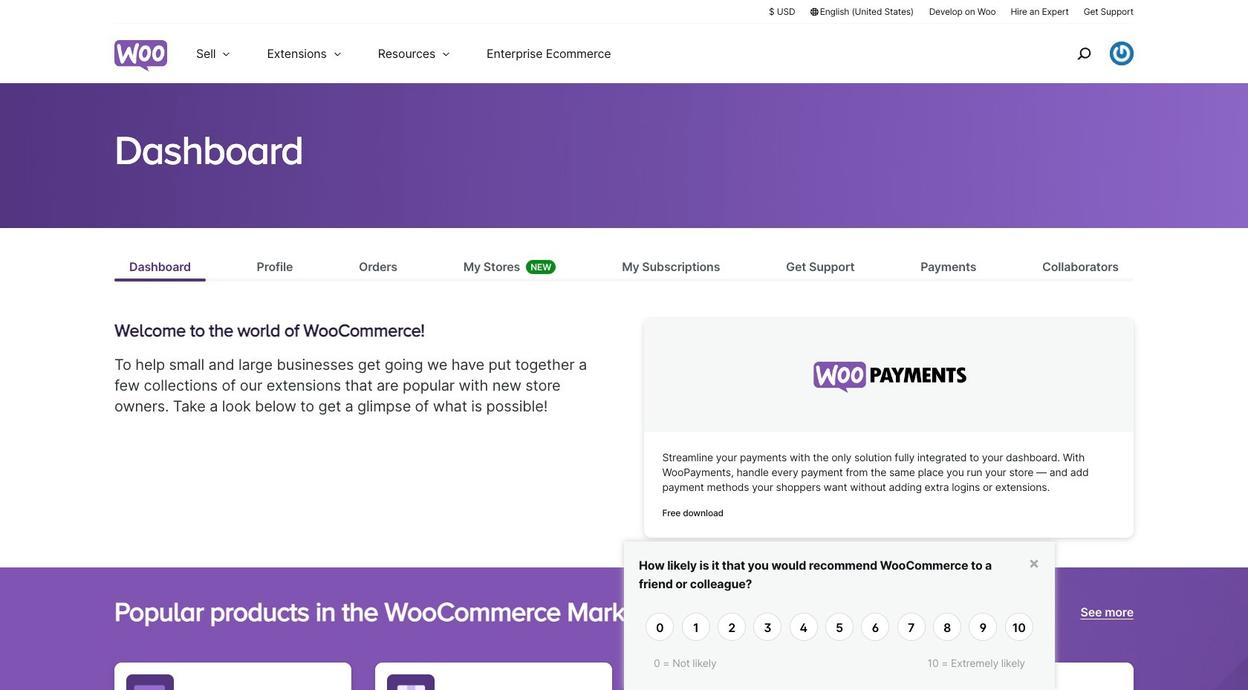 Task type: describe. For each thing, give the bounding box(es) containing it.
open account menu image
[[1110, 42, 1134, 65]]

service navigation menu element
[[1046, 29, 1134, 78]]



Task type: vqa. For each thing, say whether or not it's contained in the screenshot.
search icon
yes



Task type: locate. For each thing, give the bounding box(es) containing it.
search image
[[1072, 42, 1096, 65]]



